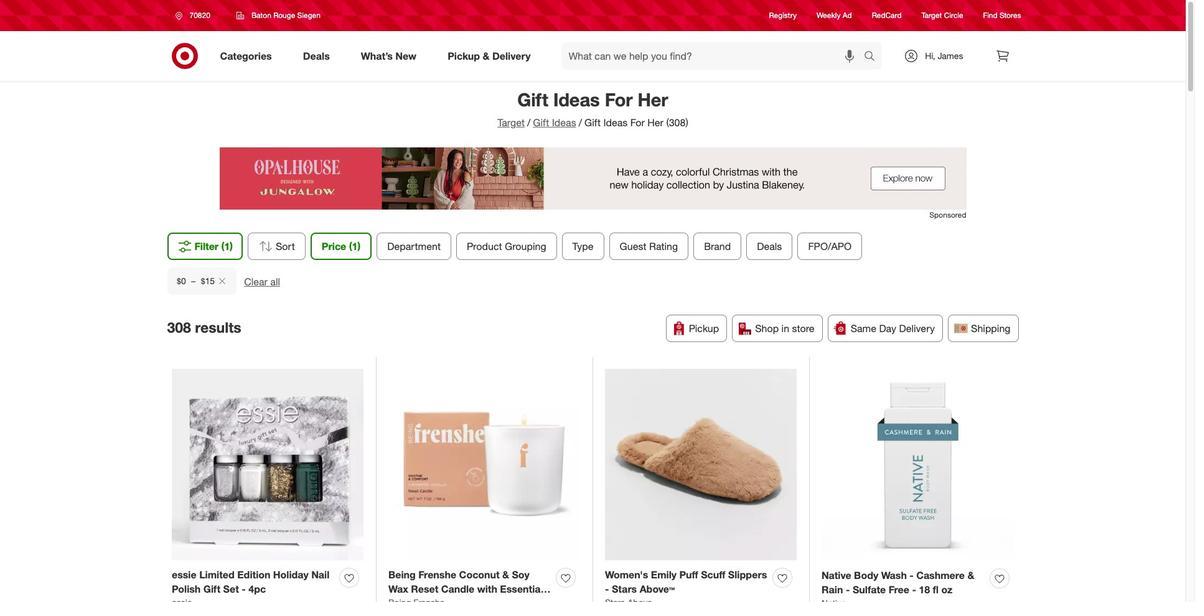 Task type: describe. For each thing, give the bounding box(es) containing it.
0 vertical spatial target
[[922, 11, 942, 20]]

brand button
[[694, 233, 742, 260]]

essie limited edition holiday nail polish gift set - 4pc link
[[172, 568, 334, 597]]

target circle
[[922, 11, 963, 20]]

department button
[[377, 233, 451, 260]]

being
[[388, 569, 416, 581]]

what's
[[361, 50, 393, 62]]

essie
[[172, 569, 197, 581]]

find stores link
[[983, 10, 1021, 21]]

department
[[387, 240, 441, 253]]

weekly ad link
[[817, 10, 852, 21]]

ad
[[843, 11, 852, 20]]

product grouping
[[467, 240, 546, 253]]

native
[[822, 570, 851, 582]]

edition
[[237, 569, 270, 581]]

guest
[[620, 240, 646, 253]]

1 vertical spatial for
[[630, 116, 645, 129]]

What can we help you find? suggestions appear below search field
[[561, 42, 867, 70]]

308 results
[[167, 318, 241, 336]]

pickup & delivery
[[448, 50, 531, 62]]

slippers
[[728, 569, 767, 581]]

sort
[[276, 240, 295, 253]]

same day delivery
[[851, 322, 935, 335]]

baton rouge siegen button
[[228, 4, 329, 27]]

find stores
[[983, 11, 1021, 20]]

delivery for pickup & delivery
[[492, 50, 531, 62]]

guest rating button
[[609, 233, 689, 260]]

4pc
[[249, 583, 266, 596]]

- inside essie limited edition holiday nail polish gift set - 4pc
[[242, 583, 246, 596]]

rouge
[[273, 11, 295, 20]]

price
[[322, 240, 346, 253]]

categories link
[[209, 42, 287, 70]]

ideas up advertisement region
[[603, 116, 628, 129]]

7oz
[[508, 597, 524, 603]]

- right oils
[[409, 597, 414, 603]]

with
[[477, 583, 497, 596]]

stores
[[1000, 11, 1021, 20]]

what's new link
[[350, 42, 432, 70]]

type button
[[562, 233, 604, 260]]

- left 7oz
[[501, 597, 505, 603]]

filter (1)
[[195, 240, 233, 253]]

new
[[396, 50, 417, 62]]

deals for the 'deals' link
[[303, 50, 330, 62]]

gift right "gift ideas" link
[[585, 116, 601, 129]]

0 vertical spatial for
[[605, 88, 633, 111]]

reset
[[411, 583, 438, 596]]

- inside the women's emily puff scuff slippers - stars above™
[[605, 583, 609, 596]]

native body wash - cashmere & rain - sulfate free - 18 fl oz
[[822, 570, 975, 596]]

wash
[[881, 570, 907, 582]]

search
[[859, 51, 889, 63]]

soy
[[512, 569, 530, 581]]

shipping button
[[948, 315, 1019, 342]]

$0
[[176, 276, 186, 286]]

2 / from the left
[[579, 116, 582, 129]]

essie limited edition holiday nail polish gift set - 4pc
[[172, 569, 329, 596]]

0 horizontal spatial &
[[483, 50, 490, 62]]

target link
[[498, 116, 525, 129]]

& inside native body wash - cashmere & rain - sulfate free - 18 fl oz
[[968, 570, 975, 582]]

women's
[[605, 569, 648, 581]]

women's emily puff scuff slippers - stars above™
[[605, 569, 767, 596]]

price (1)
[[322, 240, 361, 253]]

set
[[223, 583, 239, 596]]

above™
[[640, 583, 675, 596]]

limited
[[199, 569, 235, 581]]

find
[[983, 11, 998, 20]]

- right wash
[[910, 570, 914, 582]]

target inside gift ideas for her target / gift ideas / gift ideas for her (308)
[[498, 116, 525, 129]]

$15
[[201, 276, 215, 286]]

308
[[167, 318, 191, 336]]

frenshe
[[418, 569, 456, 581]]

pickup for pickup
[[689, 322, 719, 335]]

gift right target link
[[533, 116, 549, 129]]

same
[[851, 322, 877, 335]]

pickup & delivery link
[[437, 42, 546, 70]]

70820
[[190, 11, 210, 20]]

grouping
[[505, 240, 546, 253]]

pickup button
[[666, 315, 727, 342]]

rain
[[822, 584, 843, 596]]

ideas right target link
[[552, 116, 576, 129]]

(308)
[[666, 116, 688, 129]]

shop in store
[[755, 322, 815, 335]]

delivery for same day delivery
[[899, 322, 935, 335]]

all
[[270, 276, 280, 288]]

polish
[[172, 583, 201, 596]]

ideas up "gift ideas" link
[[553, 88, 600, 111]]

brand
[[704, 240, 731, 253]]

weekly ad
[[817, 11, 852, 20]]

18
[[919, 584, 930, 596]]



Task type: locate. For each thing, give the bounding box(es) containing it.
guest rating
[[620, 240, 678, 253]]

0 horizontal spatial /
[[527, 116, 531, 129]]

james
[[938, 50, 963, 61]]

her left the (308)
[[648, 116, 664, 129]]

- left stars
[[605, 583, 609, 596]]

cashmere
[[917, 570, 965, 582], [416, 597, 465, 603]]

0 vertical spatial her
[[638, 88, 668, 111]]

0 horizontal spatial deals
[[303, 50, 330, 62]]

1 (1) from the left
[[221, 240, 233, 253]]

1 horizontal spatial pickup
[[689, 322, 719, 335]]

day
[[879, 322, 896, 335]]

0 horizontal spatial cashmere
[[416, 597, 465, 603]]

1 vertical spatial her
[[648, 116, 664, 129]]

results
[[195, 318, 241, 336]]

redcard link
[[872, 10, 902, 21]]

hi, james
[[925, 50, 963, 61]]

delivery
[[492, 50, 531, 62], [899, 322, 935, 335]]

type
[[572, 240, 594, 253]]

$0  –  $15
[[176, 276, 215, 286]]

essie limited edition holiday nail polish gift set - 4pc image
[[172, 369, 364, 561], [172, 369, 364, 561]]

filter
[[195, 240, 219, 253]]

gift inside essie limited edition holiday nail polish gift set - 4pc
[[203, 583, 220, 596]]

deals button
[[747, 233, 793, 260]]

scuff
[[701, 569, 725, 581]]

pickup inside 'link'
[[448, 50, 480, 62]]

1 horizontal spatial cashmere
[[917, 570, 965, 582]]

in
[[782, 322, 789, 335]]

women's emily puff scuff slippers - stars above™ image
[[605, 369, 797, 561], [605, 369, 797, 561]]

cashmere down reset
[[416, 597, 465, 603]]

(1) right 'price'
[[349, 240, 361, 253]]

fl
[[933, 584, 939, 596]]

product
[[467, 240, 502, 253]]

registry
[[769, 11, 797, 20]]

gift down "limited"
[[203, 583, 220, 596]]

her up the (308)
[[638, 88, 668, 111]]

0 vertical spatial deals
[[303, 50, 330, 62]]

shop
[[755, 322, 779, 335]]

1 vertical spatial deals
[[757, 240, 782, 253]]

1 vertical spatial pickup
[[689, 322, 719, 335]]

wax
[[388, 583, 408, 596]]

1 / from the left
[[527, 116, 531, 129]]

for
[[605, 88, 633, 111], [630, 116, 645, 129]]

0 vertical spatial delivery
[[492, 50, 531, 62]]

body
[[854, 570, 879, 582]]

siegen
[[297, 11, 321, 20]]

(1) for price (1)
[[349, 240, 361, 253]]

clear
[[244, 276, 267, 288]]

cashmere inside being frenshe coconut & soy wax reset candle with essential oils - cashmere vanilla - 7oz
[[416, 597, 465, 603]]

/
[[527, 116, 531, 129], [579, 116, 582, 129]]

redcard
[[872, 11, 902, 20]]

candle
[[441, 583, 474, 596]]

/ right "gift ideas" link
[[579, 116, 582, 129]]

oils
[[388, 597, 407, 603]]

deals
[[303, 50, 330, 62], [757, 240, 782, 253]]

delivery inside 'link'
[[492, 50, 531, 62]]

pickup for pickup & delivery
[[448, 50, 480, 62]]

emily
[[651, 569, 677, 581]]

cashmere inside native body wash - cashmere & rain - sulfate free - 18 fl oz
[[917, 570, 965, 582]]

store
[[792, 322, 815, 335]]

vanilla
[[467, 597, 498, 603]]

gift
[[518, 88, 548, 111], [533, 116, 549, 129], [585, 116, 601, 129], [203, 583, 220, 596]]

0 vertical spatial pickup
[[448, 50, 480, 62]]

product grouping button
[[456, 233, 557, 260]]

deals for deals button
[[757, 240, 782, 253]]

shipping
[[971, 322, 1011, 335]]

fpo/apo button
[[798, 233, 862, 260]]

sulfate
[[853, 584, 886, 596]]

gift ideas link
[[533, 116, 576, 129]]

categories
[[220, 50, 272, 62]]

hi,
[[925, 50, 935, 61]]

(1)
[[221, 240, 233, 253], [349, 240, 361, 253]]

rating
[[649, 240, 678, 253]]

women's emily puff scuff slippers - stars above™ link
[[605, 568, 768, 597]]

- right rain
[[846, 584, 850, 596]]

(1) for filter (1)
[[221, 240, 233, 253]]

free
[[889, 584, 909, 596]]

puff
[[680, 569, 698, 581]]

weekly
[[817, 11, 841, 20]]

stars
[[612, 583, 637, 596]]

same day delivery button
[[828, 315, 943, 342]]

1 horizontal spatial delivery
[[899, 322, 935, 335]]

being frenshe coconut & soy wax reset candle with essential oils - cashmere vanilla - 7oz link
[[388, 568, 551, 603]]

1 vertical spatial cashmere
[[416, 597, 465, 603]]

target circle link
[[922, 10, 963, 21]]

1 horizontal spatial deals
[[757, 240, 782, 253]]

0 vertical spatial cashmere
[[917, 570, 965, 582]]

coconut
[[459, 569, 500, 581]]

0 horizontal spatial (1)
[[221, 240, 233, 253]]

1 horizontal spatial /
[[579, 116, 582, 129]]

0 horizontal spatial target
[[498, 116, 525, 129]]

(1) right filter
[[221, 240, 233, 253]]

0 horizontal spatial delivery
[[492, 50, 531, 62]]

1 vertical spatial delivery
[[899, 322, 935, 335]]

70820 button
[[167, 4, 223, 27]]

clear all
[[244, 276, 280, 288]]

native body wash - cashmere & rain - sulfate free - 18 fl oz link
[[822, 569, 985, 597]]

deals inside button
[[757, 240, 782, 253]]

& inside being frenshe coconut & soy wax reset candle with essential oils - cashmere vanilla - 7oz
[[502, 569, 509, 581]]

being frenshe coconut & soy wax reset candle with essential oils - cashmere vanilla - 7oz
[[388, 569, 543, 603]]

circle
[[944, 11, 963, 20]]

/ right target link
[[527, 116, 531, 129]]

1 horizontal spatial target
[[922, 11, 942, 20]]

target left the circle
[[922, 11, 942, 20]]

oz
[[942, 584, 953, 596]]

(1) inside button
[[221, 240, 233, 253]]

gift up "gift ideas" link
[[518, 88, 548, 111]]

gift ideas for her target / gift ideas / gift ideas for her (308)
[[498, 88, 688, 129]]

- right set
[[242, 583, 246, 596]]

target left "gift ideas" link
[[498, 116, 525, 129]]

cashmere up the 'fl'
[[917, 570, 965, 582]]

1 horizontal spatial &
[[502, 569, 509, 581]]

filter (1) button
[[167, 233, 243, 260]]

pickup
[[448, 50, 480, 62], [689, 322, 719, 335]]

1 horizontal spatial (1)
[[349, 240, 361, 253]]

fpo/apo
[[808, 240, 852, 253]]

- left 18
[[912, 584, 916, 596]]

clear all button
[[244, 275, 280, 289]]

being frenshe coconut & soy wax reset candle with essential oils - cashmere vanilla - 7oz image
[[388, 369, 580, 561], [388, 369, 580, 561]]

target
[[922, 11, 942, 20], [498, 116, 525, 129]]

search button
[[859, 42, 889, 72]]

2 horizontal spatial &
[[968, 570, 975, 582]]

pickup inside button
[[689, 322, 719, 335]]

baton rouge siegen
[[251, 11, 321, 20]]

deals right brand
[[757, 240, 782, 253]]

advertisement region
[[219, 147, 966, 210]]

2 (1) from the left
[[349, 240, 361, 253]]

1 vertical spatial target
[[498, 116, 525, 129]]

shop in store button
[[732, 315, 823, 342]]

delivery inside button
[[899, 322, 935, 335]]

sort button
[[248, 233, 305, 260]]

deals down siegen
[[303, 50, 330, 62]]

0 horizontal spatial pickup
[[448, 50, 480, 62]]

native body wash - cashmere & rain - sulfate free - 18 fl oz image
[[822, 369, 1014, 562], [822, 369, 1014, 562]]

what's new
[[361, 50, 417, 62]]



Task type: vqa. For each thing, say whether or not it's contained in the screenshot.
Wash
yes



